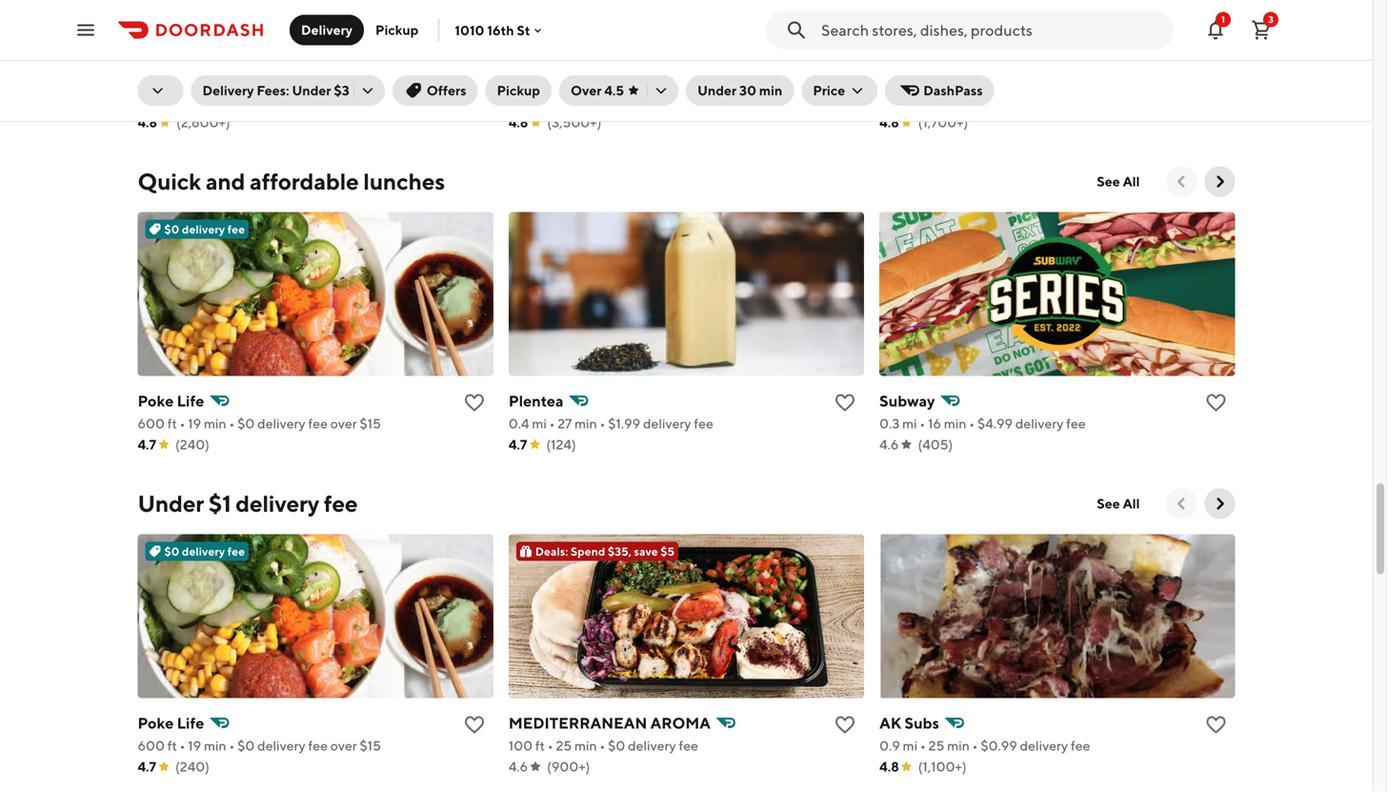 Task type: locate. For each thing, give the bounding box(es) containing it.
see all link left previous button of carousel image
[[1086, 167, 1152, 197]]

delivery up $3
[[301, 22, 353, 38]]

2 see all from the top
[[1098, 496, 1141, 512]]

spend
[[571, 545, 606, 558]]

click to add this store to your saved list image
[[1205, 391, 1228, 414], [463, 714, 486, 737], [834, 714, 857, 737]]

0 horizontal spatial 1.3
[[138, 94, 154, 109]]

(1,100+)
[[919, 759, 967, 775]]

mi right 1.4
[[528, 94, 543, 109]]

mi right 0.3
[[903, 416, 918, 432]]

1 see all link from the top
[[1086, 167, 1152, 197]]

pickup button up offers 'button'
[[364, 15, 430, 45]]

seafood
[[546, 70, 605, 88]]

1 (240) from the top
[[175, 437, 210, 452]]

$35,
[[608, 545, 632, 558]]

0 vertical spatial next button of carousel image
[[1211, 172, 1230, 191]]

0 horizontal spatial $2.99
[[604, 94, 639, 109]]

$3.99
[[234, 94, 269, 109]]

over for lunches
[[331, 416, 357, 432]]

next button of carousel image
[[1211, 172, 1230, 191], [1211, 494, 1230, 513]]

see all link left previous button of carousel icon
[[1086, 489, 1152, 519]]

0 vertical spatial pickup
[[376, 22, 419, 38]]

min for click to add this store to your saved list icon for subway
[[945, 416, 967, 432]]

0.9
[[880, 738, 901, 754]]

1
[[1222, 14, 1226, 25]]

price
[[813, 82, 846, 98]]

all for quick and affordable lunches
[[1123, 174, 1141, 189]]

0 horizontal spatial under
[[138, 490, 204, 517]]

ft
[[168, 416, 177, 432], [168, 738, 177, 754], [536, 738, 545, 754]]

4.8 for ak subs
[[880, 759, 900, 775]]

27
[[554, 94, 568, 109], [558, 416, 572, 432]]

1 items, open order cart image
[[1251, 19, 1274, 41]]

0 vertical spatial pickup button
[[364, 15, 430, 45]]

mi for basa seafood express
[[528, 94, 543, 109]]

30
[[740, 82, 757, 98]]

25 for mediterranean aroma
[[556, 738, 572, 754]]

1 vertical spatial see all link
[[1086, 489, 1152, 519]]

ft for under
[[168, 738, 177, 754]]

click to add this store to your saved list image for subs
[[1205, 714, 1228, 737]]

600
[[138, 416, 165, 432], [138, 738, 165, 754]]

rice right "chicken"
[[970, 70, 1002, 88]]

4.8 down 0.9
[[880, 759, 900, 775]]

fee inside gai chicken rice 1.3 mi • 25 min • $2.99 delivery fee
[[1065, 94, 1084, 109]]

0 horizontal spatial pickup
[[376, 22, 419, 38]]

1 600 ft • 19 min • $​0 delivery fee over $15 from the top
[[138, 416, 381, 432]]

$0 down under $1 delivery fee link
[[164, 545, 180, 558]]

19
[[188, 416, 201, 432], [188, 738, 201, 754]]

$0 delivery fee for quick
[[164, 223, 245, 236]]

0 horizontal spatial delivery
[[203, 82, 254, 98]]

see left previous button of carousel icon
[[1098, 496, 1121, 512]]

affordable
[[250, 168, 359, 195]]

2 poke from the top
[[138, 714, 174, 732]]

under left '30'
[[698, 82, 737, 98]]

1 600 from the top
[[138, 416, 165, 432]]

1 vertical spatial 4.6
[[509, 759, 528, 775]]

1 vertical spatial 19
[[188, 738, 201, 754]]

st
[[517, 22, 531, 38]]

0 vertical spatial see all
[[1098, 174, 1141, 189]]

click to add this store to your saved list image for mediterranean aroma
[[834, 714, 857, 737]]

1 $15 from the top
[[360, 416, 381, 432]]

25 inside gai chicken rice 1.3 mi • 25 min • $2.99 delivery fee
[[924, 94, 940, 109]]

1 horizontal spatial 4.6
[[880, 437, 899, 452]]

mi for subway
[[903, 416, 918, 432]]

subs
[[905, 714, 940, 732]]

all left previous button of carousel image
[[1123, 174, 1141, 189]]

next button of carousel image right previous button of carousel icon
[[1211, 494, 1230, 513]]

$​0
[[238, 416, 255, 432], [238, 738, 255, 754], [608, 738, 626, 754]]

$4.99
[[978, 416, 1013, 432]]

0 vertical spatial $15
[[360, 416, 381, 432]]

0 vertical spatial delivery
[[301, 22, 353, 38]]

1 horizontal spatial click to add this store to your saved list image
[[834, 714, 857, 737]]

100
[[509, 738, 533, 754]]

0 vertical spatial 27
[[554, 94, 568, 109]]

2 600 from the top
[[138, 738, 165, 754]]

0 vertical spatial $0
[[164, 223, 180, 236]]

2 life from the top
[[177, 714, 204, 732]]

previous button of carousel image
[[1173, 172, 1192, 191]]

1.3 down "rooster" at the top left
[[138, 94, 154, 109]]

2 $0 from the top
[[164, 545, 180, 558]]

1 19 from the top
[[188, 416, 201, 432]]

2 1.3 from the left
[[880, 94, 896, 109]]

click to add this store to your saved list image
[[463, 69, 486, 92], [834, 69, 857, 92], [463, 391, 486, 414], [834, 391, 857, 414], [1205, 714, 1228, 737]]

4.7
[[138, 437, 156, 452], [509, 437, 527, 452], [138, 759, 156, 775]]

open menu image
[[74, 19, 97, 41]]

all
[[1123, 174, 1141, 189], [1123, 496, 1141, 512]]

0 vertical spatial poke
[[138, 392, 174, 410]]

2 see all link from the top
[[1086, 489, 1152, 519]]

pickup button down st
[[486, 75, 552, 106]]

4.7 for under $1 delivery fee
[[138, 759, 156, 775]]

min for click to add this store to your saved list icon related to poke life
[[204, 738, 227, 754]]

1 poke from the top
[[138, 392, 174, 410]]

0.3 mi • 16 min • $4.99 delivery fee
[[880, 416, 1086, 432]]

25
[[924, 94, 940, 109], [556, 738, 572, 754], [929, 738, 945, 754]]

poke life for quick
[[138, 392, 204, 410]]

(405)
[[918, 437, 954, 452]]

27 for basa seafood express
[[554, 94, 568, 109]]

offers
[[427, 82, 467, 98]]

600 for quick
[[138, 416, 165, 432]]

0 vertical spatial poke life
[[138, 392, 204, 410]]

over 4.5
[[571, 82, 624, 98]]

0 vertical spatial 600 ft • 19 min • $​0 delivery fee over $15
[[138, 416, 381, 432]]

mi right 0.9
[[903, 738, 918, 754]]

see
[[1098, 174, 1121, 189], [1098, 496, 1121, 512]]

1 vertical spatial poke
[[138, 714, 174, 732]]

25 down "chicken"
[[924, 94, 940, 109]]

see all
[[1098, 174, 1141, 189], [1098, 496, 1141, 512]]

click to add this store to your saved list image for subway
[[1205, 391, 1228, 414]]

4.6 for subway
[[880, 437, 899, 452]]

1 vertical spatial next button of carousel image
[[1211, 494, 1230, 513]]

4.6
[[880, 437, 899, 452], [509, 759, 528, 775]]

4.6 down 100
[[509, 759, 528, 775]]

$0 down quick
[[164, 223, 180, 236]]

2 over from the top
[[331, 738, 357, 754]]

25 up (900+)
[[556, 738, 572, 754]]

&
[[197, 70, 207, 88]]

•
[[174, 94, 179, 109], [226, 94, 231, 109], [545, 94, 551, 109], [596, 94, 601, 109], [916, 94, 922, 109], [968, 94, 974, 109], [180, 416, 185, 432], [229, 416, 235, 432], [550, 416, 555, 432], [600, 416, 606, 432], [920, 416, 926, 432], [970, 416, 975, 432], [180, 738, 185, 754], [229, 738, 235, 754], [548, 738, 554, 754], [600, 738, 606, 754], [921, 738, 926, 754], [973, 738, 979, 754]]

1 vertical spatial see
[[1098, 496, 1121, 512]]

0 horizontal spatial click to add this store to your saved list image
[[463, 714, 486, 737]]

delivery right 29
[[203, 82, 254, 98]]

1 poke life from the top
[[138, 392, 204, 410]]

1 vertical spatial over
[[331, 738, 357, 754]]

4.8
[[138, 115, 157, 130], [509, 115, 529, 130], [880, 115, 900, 130], [880, 759, 900, 775]]

0 vertical spatial 4.6
[[880, 437, 899, 452]]

27 up (124)
[[558, 416, 572, 432]]

pickup
[[376, 22, 419, 38], [497, 82, 541, 98]]

poke for under $1 delivery fee
[[138, 714, 174, 732]]

1.3 inside gai chicken rice 1.3 mi • 25 min • $2.99 delivery fee
[[880, 94, 896, 109]]

1 $2.99 from the left
[[604, 94, 639, 109]]

previous button of carousel image
[[1173, 494, 1192, 513]]

life for under
[[177, 714, 204, 732]]

1 see all from the top
[[1098, 174, 1141, 189]]

lunches
[[364, 168, 445, 195]]

see all left previous button of carousel image
[[1098, 174, 1141, 189]]

rice right &
[[210, 70, 242, 88]]

2 see from the top
[[1098, 496, 1121, 512]]

$1.99
[[608, 416, 641, 432]]

4.8 for rooster & rice
[[138, 115, 157, 130]]

next button of carousel image right previous button of carousel image
[[1211, 172, 1230, 191]]

min for click to add this store to your saved list image related to &
[[200, 94, 223, 109]]

1 see from the top
[[1098, 174, 1121, 189]]

25 for ak subs
[[929, 738, 945, 754]]

1 rice from the left
[[210, 70, 242, 88]]

rooster & rice
[[138, 70, 242, 88]]

under left $3
[[292, 82, 331, 98]]

600 for under
[[138, 738, 165, 754]]

2 horizontal spatial under
[[698, 82, 737, 98]]

pickup left seafood
[[497, 82, 541, 98]]

1 vertical spatial see all
[[1098, 496, 1141, 512]]

under for under 30 min
[[698, 82, 737, 98]]

1 horizontal spatial delivery
[[301, 22, 353, 38]]

1 vertical spatial $15
[[360, 738, 381, 754]]

1 vertical spatial 600
[[138, 738, 165, 754]]

0 vertical spatial see all link
[[1086, 167, 1152, 197]]

2 poke life from the top
[[138, 714, 204, 732]]

delivery fees: under $3
[[203, 82, 350, 98]]

0 vertical spatial over
[[331, 416, 357, 432]]

1.3
[[138, 94, 154, 109], [880, 94, 896, 109]]

1 vertical spatial 27
[[558, 416, 572, 432]]

0 vertical spatial $0 delivery fee
[[164, 223, 245, 236]]

click to add this store to your saved list image for life
[[463, 391, 486, 414]]

1 vertical spatial pickup
[[497, 82, 541, 98]]

deals: spend $35, save $5
[[536, 545, 675, 558]]

1 next button of carousel image from the top
[[1211, 172, 1230, 191]]

mi
[[156, 94, 171, 109], [528, 94, 543, 109], [898, 94, 913, 109], [532, 416, 547, 432], [903, 416, 918, 432], [903, 738, 918, 754]]

2 rice from the left
[[970, 70, 1002, 88]]

2 $2.99 from the left
[[976, 94, 1011, 109]]

0 vertical spatial 600
[[138, 416, 165, 432]]

mi down "rooster" at the top left
[[156, 94, 171, 109]]

mi right 0.4
[[532, 416, 547, 432]]

pickup right delivery button
[[376, 22, 419, 38]]

1 vertical spatial $0
[[164, 545, 180, 558]]

see left previous button of carousel image
[[1098, 174, 1121, 189]]

27 up (3,500+)
[[554, 94, 568, 109]]

1010
[[455, 22, 485, 38]]

min for click to add this store to your saved list image for seafood
[[571, 94, 593, 109]]

1 horizontal spatial rice
[[970, 70, 1002, 88]]

0 vertical spatial all
[[1123, 174, 1141, 189]]

delivery for delivery fees: under $3
[[203, 82, 254, 98]]

1 vertical spatial poke life
[[138, 714, 204, 732]]

under $1 delivery fee link
[[138, 489, 358, 519]]

4.8 down gai
[[880, 115, 900, 130]]

1 all from the top
[[1123, 174, 1141, 189]]

1 horizontal spatial under
[[292, 82, 331, 98]]

see all left previous button of carousel icon
[[1098, 496, 1141, 512]]

under left $1
[[138, 490, 204, 517]]

under
[[292, 82, 331, 98], [698, 82, 737, 98], [138, 490, 204, 517]]

1 over from the top
[[331, 416, 357, 432]]

1 vertical spatial delivery
[[203, 82, 254, 98]]

1 $0 delivery fee from the top
[[164, 223, 245, 236]]

see all link for fee
[[1086, 489, 1152, 519]]

delivery inside button
[[301, 22, 353, 38]]

2 (240) from the top
[[175, 759, 210, 775]]

4.8 down "rooster" at the top left
[[138, 115, 157, 130]]

2 19 from the top
[[188, 738, 201, 754]]

1 horizontal spatial $2.99
[[976, 94, 1011, 109]]

0 vertical spatial (240)
[[175, 437, 210, 452]]

$0 delivery fee for under
[[164, 545, 245, 558]]

1 vertical spatial life
[[177, 714, 204, 732]]

$0.99
[[981, 738, 1018, 754]]

(3,500+)
[[548, 115, 602, 130]]

pickup button
[[364, 15, 430, 45], [486, 75, 552, 106]]

1 vertical spatial 600 ft • 19 min • $​0 delivery fee over $15
[[138, 738, 381, 754]]

600 ft • 19 min • $​0 delivery fee over $15
[[138, 416, 381, 432], [138, 738, 381, 754]]

1 vertical spatial pickup button
[[486, 75, 552, 106]]

life for quick
[[177, 392, 204, 410]]

$15
[[360, 416, 381, 432], [360, 738, 381, 754]]

2 $15 from the top
[[360, 738, 381, 754]]

dashpass
[[924, 82, 983, 98]]

poke
[[138, 392, 174, 410], [138, 714, 174, 732]]

rice inside gai chicken rice 1.3 mi • 25 min • $2.99 delivery fee
[[970, 70, 1002, 88]]

1 $0 from the top
[[164, 223, 180, 236]]

4.6 down 0.3
[[880, 437, 899, 452]]

1 vertical spatial $0 delivery fee
[[164, 545, 245, 558]]

1 horizontal spatial pickup
[[497, 82, 541, 98]]

delivery
[[301, 22, 353, 38], [203, 82, 254, 98]]

2 next button of carousel image from the top
[[1211, 494, 1230, 513]]

next button of carousel image for lunches
[[1211, 172, 1230, 191]]

4.8 down 1.4
[[509, 115, 529, 130]]

express
[[608, 70, 664, 88]]

2 $0 delivery fee from the top
[[164, 545, 245, 558]]

$0 delivery fee down and
[[164, 223, 245, 236]]

$2.99 inside gai chicken rice 1.3 mi • 25 min • $2.99 delivery fee
[[976, 94, 1011, 109]]

ak subs
[[880, 714, 940, 732]]

1 horizontal spatial 1.3
[[880, 94, 896, 109]]

19 for quick
[[188, 416, 201, 432]]

see for fee
[[1098, 496, 1121, 512]]

1 vertical spatial (240)
[[175, 759, 210, 775]]

$0 delivery fee down $1
[[164, 545, 245, 558]]

2 horizontal spatial click to add this store to your saved list image
[[1205, 391, 1228, 414]]

(240)
[[175, 437, 210, 452], [175, 759, 210, 775]]

3
[[1269, 14, 1274, 25]]

0 vertical spatial life
[[177, 392, 204, 410]]

$0 delivery fee
[[164, 223, 245, 236], [164, 545, 245, 558]]

1 life from the top
[[177, 392, 204, 410]]

4.7 for quick and affordable lunches
[[138, 437, 156, 452]]

1.3 down gai
[[880, 94, 896, 109]]

pickup for right pickup button
[[497, 82, 541, 98]]

25 up (1,100+)
[[929, 738, 945, 754]]

$2.99
[[604, 94, 639, 109], [976, 94, 1011, 109]]

0 horizontal spatial rice
[[210, 70, 242, 88]]

1 1.3 from the left
[[138, 94, 154, 109]]

0 vertical spatial see
[[1098, 174, 1121, 189]]

0 horizontal spatial 4.6
[[509, 759, 528, 775]]

mi down gai
[[898, 94, 913, 109]]

(240) for under
[[175, 759, 210, 775]]

rice for &
[[210, 70, 242, 88]]

see all link for lunches
[[1086, 167, 1152, 197]]

under inside button
[[698, 82, 737, 98]]

$​0 for delivery
[[238, 738, 255, 754]]

all left previous button of carousel icon
[[1123, 496, 1141, 512]]

poke life
[[138, 392, 204, 410], [138, 714, 204, 732]]

see all link
[[1086, 167, 1152, 197], [1086, 489, 1152, 519]]

0 vertical spatial 19
[[188, 416, 201, 432]]

16
[[929, 416, 942, 432]]

2 all from the top
[[1123, 496, 1141, 512]]

19 for under
[[188, 738, 201, 754]]

2 600 ft • 19 min • $​0 delivery fee over $15 from the top
[[138, 738, 381, 754]]

1 vertical spatial all
[[1123, 496, 1141, 512]]



Task type: describe. For each thing, give the bounding box(es) containing it.
0.3
[[880, 416, 900, 432]]

gai chicken rice 1.3 mi • 25 min • $2.99 delivery fee
[[880, 70, 1084, 109]]

save
[[634, 545, 659, 558]]

0.9 mi • 25 min • $0.99 delivery fee
[[880, 738, 1091, 754]]

4.8 for basa seafood express
[[509, 115, 529, 130]]

delivery for delivery
[[301, 22, 353, 38]]

(900+)
[[547, 759, 590, 775]]

Store search: begin typing to search for stores available on DoorDash text field
[[822, 20, 1163, 41]]

mediterranean aroma
[[509, 714, 711, 732]]

1010 16th st
[[455, 22, 531, 38]]

ak
[[880, 714, 902, 732]]

min for click to add this store to your saved list icon for mediterranean aroma
[[575, 738, 597, 754]]

0.4
[[509, 416, 530, 432]]

chicken
[[908, 70, 967, 88]]

100 ft • 25 min • $​0 delivery fee
[[509, 738, 699, 754]]

poke for quick and affordable lunches
[[138, 392, 174, 410]]

under for under $1 delivery fee
[[138, 490, 204, 517]]

next button of carousel image for fee
[[1211, 494, 1230, 513]]

quick
[[138, 168, 201, 195]]

600 ft • 19 min • $​0 delivery fee over $15 for delivery
[[138, 738, 381, 754]]

(1,700+)
[[919, 115, 969, 130]]

0 horizontal spatial pickup button
[[364, 15, 430, 45]]

price button
[[802, 75, 878, 106]]

see all for quick and affordable lunches
[[1098, 174, 1141, 189]]

plentea
[[509, 392, 564, 410]]

$0 for quick
[[164, 223, 180, 236]]

0.4 mi • 27 min • $1.99 delivery fee
[[509, 416, 714, 432]]

gai
[[880, 70, 905, 88]]

$15 for fee
[[360, 738, 381, 754]]

under 30 min button
[[686, 75, 794, 106]]

$15 for lunches
[[360, 416, 381, 432]]

4.6 for mediterranean aroma
[[509, 759, 528, 775]]

(124)
[[547, 437, 576, 452]]

mi for rooster & rice
[[156, 94, 171, 109]]

mediterranean
[[509, 714, 648, 732]]

pickup for pickup button to the left
[[376, 22, 419, 38]]

quick and affordable lunches
[[138, 168, 445, 195]]

(2,600+)
[[176, 115, 230, 130]]

$5
[[661, 545, 675, 558]]

basa
[[509, 70, 543, 88]]

see for lunches
[[1098, 174, 1121, 189]]

subway
[[880, 392, 936, 410]]

see all for under $1 delivery fee
[[1098, 496, 1141, 512]]

over
[[571, 82, 602, 98]]

(240) for quick
[[175, 437, 210, 452]]

1.4 mi • 27 min • $2.99 delivery fee
[[509, 94, 712, 109]]

click to add this store to your saved list image for seafood
[[834, 69, 857, 92]]

600 ft • 19 min • $​0 delivery fee over $15 for affordable
[[138, 416, 381, 432]]

16th
[[487, 22, 514, 38]]

over for fee
[[331, 738, 357, 754]]

rooster
[[138, 70, 194, 88]]

aroma
[[651, 714, 711, 732]]

$1
[[209, 490, 231, 517]]

mi for plentea
[[532, 416, 547, 432]]

click to add this store to your saved list image for poke life
[[463, 714, 486, 737]]

over 4.5 button
[[560, 75, 679, 106]]

and
[[206, 168, 245, 195]]

min for subs's click to add this store to your saved list image
[[948, 738, 970, 754]]

notification bell image
[[1205, 19, 1228, 41]]

3 button
[[1243, 11, 1281, 49]]

quick and affordable lunches link
[[138, 167, 445, 197]]

basa seafood express
[[509, 70, 664, 88]]

under $1 delivery fee
[[138, 490, 358, 517]]

$0 for under
[[164, 545, 180, 558]]

mi inside gai chicken rice 1.3 mi • 25 min • $2.99 delivery fee
[[898, 94, 913, 109]]

offers button
[[393, 75, 478, 106]]

1010 16th st button
[[455, 22, 546, 38]]

$3
[[334, 82, 350, 98]]

fees:
[[257, 82, 289, 98]]

dashpass button
[[886, 75, 995, 106]]

under 30 min
[[698, 82, 783, 98]]

deals:
[[536, 545, 569, 558]]

click to add this store to your saved list image for &
[[463, 69, 486, 92]]

poke life for under
[[138, 714, 204, 732]]

min inside gai chicken rice 1.3 mi • 25 min • $2.99 delivery fee
[[943, 94, 965, 109]]

29
[[182, 94, 198, 109]]

all for under $1 delivery fee
[[1123, 496, 1141, 512]]

ft for quick
[[168, 416, 177, 432]]

1 horizontal spatial pickup button
[[486, 75, 552, 106]]

1.4
[[509, 94, 525, 109]]

mi for ak subs
[[903, 738, 918, 754]]

min for click to add this store to your saved list image associated with life
[[204, 416, 227, 432]]

$​0 for affordable
[[238, 416, 255, 432]]

1.3 mi • 29 min • $3.99 delivery fee
[[138, 94, 342, 109]]

delivery inside gai chicken rice 1.3 mi • 25 min • $2.99 delivery fee
[[1014, 94, 1062, 109]]

27 for plentea
[[558, 416, 572, 432]]

rice for chicken
[[970, 70, 1002, 88]]

4.5
[[605, 82, 624, 98]]

min inside button
[[760, 82, 783, 98]]

delivery button
[[290, 15, 364, 45]]



Task type: vqa. For each thing, say whether or not it's contained in the screenshot.
affordable $​0
yes



